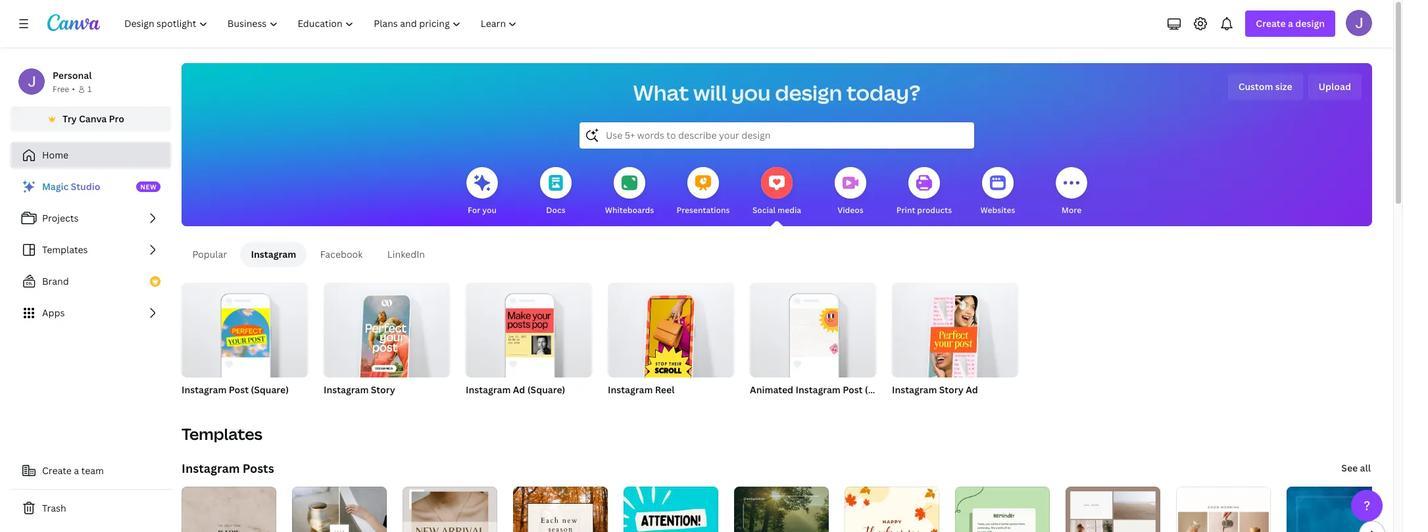 Task type: vqa. For each thing, say whether or not it's contained in the screenshot.
3:00 at the top
no



Task type: locate. For each thing, give the bounding box(es) containing it.
1 group from the left
[[182, 278, 308, 378]]

0 horizontal spatial 1920
[[351, 401, 370, 412]]

instagram post (square) group
[[182, 278, 308, 413]]

trash link
[[11, 495, 171, 522]]

a
[[1288, 17, 1293, 30], [74, 464, 79, 477]]

story inside the instagram story 1080 × 1920 px
[[371, 383, 395, 396]]

5 group from the left
[[750, 278, 876, 378]]

create
[[1256, 17, 1286, 30], [42, 464, 72, 477]]

instagram story 1080 × 1920 px
[[324, 383, 395, 412]]

new
[[140, 182, 157, 191]]

websites button
[[980, 158, 1015, 226]]

story inside instagram story ad 1080 × 1920 px
[[939, 383, 964, 396]]

1 vertical spatial design
[[775, 78, 842, 107]]

3 (square) from the left
[[865, 383, 903, 396]]

home link
[[11, 142, 171, 168]]

social media
[[752, 205, 801, 216]]

you right the for
[[482, 205, 497, 216]]

whiteboards
[[605, 205, 654, 216]]

see all link
[[1340, 455, 1372, 481]]

create inside button
[[42, 464, 72, 477]]

6 group from the left
[[892, 278, 1018, 385]]

0 horizontal spatial story
[[371, 383, 395, 396]]

post
[[229, 383, 249, 396], [843, 383, 863, 396]]

instagram
[[251, 248, 296, 260], [182, 383, 227, 396], [324, 383, 369, 396], [466, 383, 511, 396], [608, 383, 653, 396], [796, 383, 841, 396], [892, 383, 937, 396], [182, 460, 240, 476]]

1 vertical spatial templates
[[182, 423, 263, 445]]

studio
[[71, 180, 100, 193]]

you
[[731, 78, 771, 107], [482, 205, 497, 216]]

1 vertical spatial a
[[74, 464, 79, 477]]

custom size button
[[1228, 74, 1303, 100]]

create inside dropdown button
[[1256, 17, 1286, 30]]

instagram for instagram story ad 1080 × 1920 px
[[892, 383, 937, 396]]

1 horizontal spatial (square)
[[527, 383, 565, 396]]

1920 inside the instagram story 1080 × 1920 px
[[351, 401, 370, 412]]

list
[[11, 174, 171, 326]]

1 ad from the left
[[513, 383, 525, 396]]

1 1920 from the left
[[351, 401, 370, 412]]

brand
[[42, 275, 69, 287]]

× inside instagram story ad 1080 × 1920 px
[[914, 401, 918, 412]]

instagram inside 'instagram post (square)' group
[[182, 383, 227, 396]]

list containing magic studio
[[11, 174, 171, 326]]

(square) for instagram post (square)
[[251, 383, 289, 396]]

a left team
[[74, 464, 79, 477]]

2 × from the left
[[914, 401, 918, 412]]

try
[[63, 112, 77, 125]]

1 horizontal spatial 1080
[[892, 401, 912, 412]]

size
[[1275, 80, 1292, 93]]

1 horizontal spatial templates
[[182, 423, 263, 445]]

instagram posts
[[182, 460, 274, 476]]

design
[[1295, 17, 1325, 30], [775, 78, 842, 107]]

templates down projects
[[42, 243, 88, 256]]

templates up instagram posts link
[[182, 423, 263, 445]]

4 group from the left
[[608, 278, 734, 385]]

1 horizontal spatial px
[[940, 401, 949, 412]]

instagram for instagram posts
[[182, 460, 240, 476]]

animated
[[750, 383, 793, 396]]

instagram story group
[[324, 278, 450, 413]]

0 horizontal spatial px
[[372, 401, 381, 412]]

instagram story ad 1080 × 1920 px
[[892, 383, 978, 412]]

design up search search box
[[775, 78, 842, 107]]

personal
[[53, 69, 92, 82]]

2 post from the left
[[843, 383, 863, 396]]

0 vertical spatial design
[[1295, 17, 1325, 30]]

1 horizontal spatial design
[[1295, 17, 1325, 30]]

instagram ad (square) group
[[466, 278, 592, 413]]

ad inside group
[[513, 383, 525, 396]]

a inside dropdown button
[[1288, 17, 1293, 30]]

facebook button
[[309, 242, 374, 267]]

1 horizontal spatial a
[[1288, 17, 1293, 30]]

ad inside instagram story ad 1080 × 1920 px
[[966, 383, 978, 396]]

instagram posts link
[[182, 460, 274, 476]]

0 horizontal spatial a
[[74, 464, 79, 477]]

products
[[917, 205, 952, 216]]

a inside button
[[74, 464, 79, 477]]

instagram for instagram
[[251, 248, 296, 260]]

×
[[345, 401, 349, 412], [914, 401, 918, 412]]

create left team
[[42, 464, 72, 477]]

presentations
[[677, 205, 730, 216]]

templates link
[[11, 237, 171, 263]]

× inside the instagram story 1080 × 1920 px
[[345, 401, 349, 412]]

story
[[371, 383, 395, 396], [939, 383, 964, 396]]

(square) for instagram ad (square)
[[527, 383, 565, 396]]

(square)
[[251, 383, 289, 396], [527, 383, 565, 396], [865, 383, 903, 396]]

templates
[[42, 243, 88, 256], [182, 423, 263, 445]]

group for instagram post (square)
[[182, 278, 308, 378]]

instagram for instagram ad (square)
[[466, 383, 511, 396]]

group inside animated instagram post (square) group
[[750, 278, 876, 378]]

brand link
[[11, 268, 171, 295]]

create up custom size
[[1256, 17, 1286, 30]]

1 horizontal spatial ad
[[966, 383, 978, 396]]

0 vertical spatial templates
[[42, 243, 88, 256]]

story for instagram story ad
[[939, 383, 964, 396]]

instagram for instagram story 1080 × 1920 px
[[324, 383, 369, 396]]

•
[[72, 84, 75, 95]]

instagram inside instagram reel group
[[608, 383, 653, 396]]

design left jacob simon icon
[[1295, 17, 1325, 30]]

1 horizontal spatial post
[[843, 383, 863, 396]]

instagram ad (square)
[[466, 383, 565, 396]]

projects link
[[11, 205, 171, 232]]

you inside button
[[482, 205, 497, 216]]

2 1920 from the left
[[919, 401, 938, 412]]

1 horizontal spatial story
[[939, 383, 964, 396]]

docs
[[546, 205, 565, 216]]

group
[[182, 278, 308, 378], [324, 278, 450, 385], [466, 278, 592, 378], [608, 278, 734, 385], [750, 278, 876, 378], [892, 278, 1018, 385]]

2 (square) from the left
[[527, 383, 565, 396]]

1080 × 1920 px button
[[324, 400, 394, 413]]

0 horizontal spatial 1080
[[324, 401, 344, 412]]

instagram inside instagram button
[[251, 248, 296, 260]]

more
[[1062, 205, 1082, 216]]

apps link
[[11, 300, 171, 326]]

0 horizontal spatial design
[[775, 78, 842, 107]]

0 vertical spatial a
[[1288, 17, 1293, 30]]

instagram for instagram post (square)
[[182, 383, 227, 396]]

all
[[1360, 462, 1371, 474]]

ad
[[513, 383, 525, 396], [966, 383, 978, 396]]

1080
[[324, 401, 344, 412], [892, 401, 912, 412]]

0 horizontal spatial create
[[42, 464, 72, 477]]

1 horizontal spatial create
[[1256, 17, 1286, 30]]

px
[[372, 401, 381, 412], [940, 401, 949, 412]]

2 1080 from the left
[[892, 401, 912, 412]]

1 vertical spatial create
[[42, 464, 72, 477]]

instagram inside the instagram story 1080 × 1920 px
[[324, 383, 369, 396]]

1 horizontal spatial ×
[[914, 401, 918, 412]]

1080 inside instagram story ad 1080 × 1920 px
[[892, 401, 912, 412]]

group for animated instagram post (square)
[[750, 278, 876, 378]]

0 vertical spatial you
[[731, 78, 771, 107]]

group for instagram ad (square)
[[466, 278, 592, 378]]

a up size
[[1288, 17, 1293, 30]]

1920
[[351, 401, 370, 412], [919, 401, 938, 412]]

1 × from the left
[[345, 401, 349, 412]]

see all
[[1341, 462, 1371, 474]]

1 horizontal spatial 1920
[[919, 401, 938, 412]]

create for create a design
[[1256, 17, 1286, 30]]

3 group from the left
[[466, 278, 592, 378]]

1 1080 from the left
[[324, 401, 344, 412]]

0 horizontal spatial you
[[482, 205, 497, 216]]

1 (square) from the left
[[251, 383, 289, 396]]

0 vertical spatial create
[[1256, 17, 1286, 30]]

try canva pro button
[[11, 107, 171, 132]]

2 ad from the left
[[966, 383, 978, 396]]

see
[[1341, 462, 1358, 474]]

2 horizontal spatial (square)
[[865, 383, 903, 396]]

2 group from the left
[[324, 278, 450, 385]]

None search field
[[580, 122, 974, 149]]

2 story from the left
[[939, 383, 964, 396]]

instagram inside instagram story ad 1080 × 1920 px
[[892, 383, 937, 396]]

design inside dropdown button
[[1295, 17, 1325, 30]]

1 horizontal spatial you
[[731, 78, 771, 107]]

trash
[[42, 502, 66, 514]]

whiteboards button
[[605, 158, 654, 226]]

1 px from the left
[[372, 401, 381, 412]]

docs button
[[540, 158, 572, 226]]

jacob simon image
[[1346, 10, 1372, 36]]

0 horizontal spatial (square)
[[251, 383, 289, 396]]

team
[[81, 464, 104, 477]]

1 vertical spatial you
[[482, 205, 497, 216]]

2 px from the left
[[940, 401, 949, 412]]

1
[[87, 84, 92, 95]]

0 horizontal spatial post
[[229, 383, 249, 396]]

0 horizontal spatial ad
[[513, 383, 525, 396]]

for you
[[468, 205, 497, 216]]

linkedin button
[[376, 242, 436, 267]]

top level navigation element
[[116, 11, 528, 37]]

instagram inside instagram ad (square) group
[[466, 383, 511, 396]]

more button
[[1056, 158, 1087, 226]]

animated instagram post (square) group
[[750, 278, 903, 413]]

1 story from the left
[[371, 383, 395, 396]]

0 horizontal spatial ×
[[345, 401, 349, 412]]

you right will at the top
[[731, 78, 771, 107]]



Task type: describe. For each thing, give the bounding box(es) containing it.
posts
[[243, 460, 274, 476]]

a for design
[[1288, 17, 1293, 30]]

custom size
[[1238, 80, 1292, 93]]

1920 inside instagram story ad 1080 × 1920 px
[[919, 401, 938, 412]]

upload button
[[1308, 74, 1362, 100]]

create a design
[[1256, 17, 1325, 30]]

reel
[[655, 383, 675, 396]]

px inside instagram story ad 1080 × 1920 px
[[940, 401, 949, 412]]

projects
[[42, 212, 79, 224]]

upload
[[1319, 80, 1351, 93]]

what
[[633, 78, 689, 107]]

presentations button
[[677, 158, 730, 226]]

animated instagram post (square)
[[750, 383, 903, 396]]

magic
[[42, 180, 69, 193]]

free
[[53, 84, 69, 95]]

create a team
[[42, 464, 104, 477]]

popular button
[[182, 242, 238, 267]]

custom
[[1238, 80, 1273, 93]]

popular
[[192, 248, 227, 260]]

instagram post (square)
[[182, 383, 289, 396]]

group for instagram story ad
[[892, 278, 1018, 385]]

1 post from the left
[[229, 383, 249, 396]]

create a design button
[[1245, 11, 1335, 37]]

social
[[752, 205, 776, 216]]

print products button
[[896, 158, 952, 226]]

videos
[[838, 205, 863, 216]]

magic studio
[[42, 180, 100, 193]]

for you button
[[466, 158, 498, 226]]

home
[[42, 149, 68, 161]]

social media button
[[752, 158, 801, 226]]

pro
[[109, 112, 124, 125]]

websites
[[980, 205, 1015, 216]]

apps
[[42, 307, 65, 319]]

today?
[[846, 78, 920, 107]]

will
[[693, 78, 727, 107]]

Search search field
[[606, 123, 948, 148]]

instagram reel group
[[608, 278, 734, 413]]

create for create a team
[[42, 464, 72, 477]]

group for instagram story
[[324, 278, 450, 385]]

what will you design today?
[[633, 78, 920, 107]]

canva
[[79, 112, 107, 125]]

facebook
[[320, 248, 363, 260]]

1080 inside the instagram story 1080 × 1920 px
[[324, 401, 344, 412]]

px inside the instagram story 1080 × 1920 px
[[372, 401, 381, 412]]

group for instagram reel
[[608, 278, 734, 385]]

0 horizontal spatial templates
[[42, 243, 88, 256]]

create a team button
[[11, 458, 171, 484]]

print
[[896, 205, 915, 216]]

print products
[[896, 205, 952, 216]]

videos button
[[835, 158, 866, 226]]

linkedin
[[387, 248, 425, 260]]

free •
[[53, 84, 75, 95]]

instagram reel
[[608, 383, 675, 396]]

media
[[778, 205, 801, 216]]

instagram for instagram reel
[[608, 383, 653, 396]]

try canva pro
[[63, 112, 124, 125]]

instagram inside animated instagram post (square) group
[[796, 383, 841, 396]]

for
[[468, 205, 480, 216]]

instagram button
[[240, 242, 307, 267]]

instagram story ad group
[[892, 278, 1018, 413]]

a for team
[[74, 464, 79, 477]]

story for instagram story
[[371, 383, 395, 396]]



